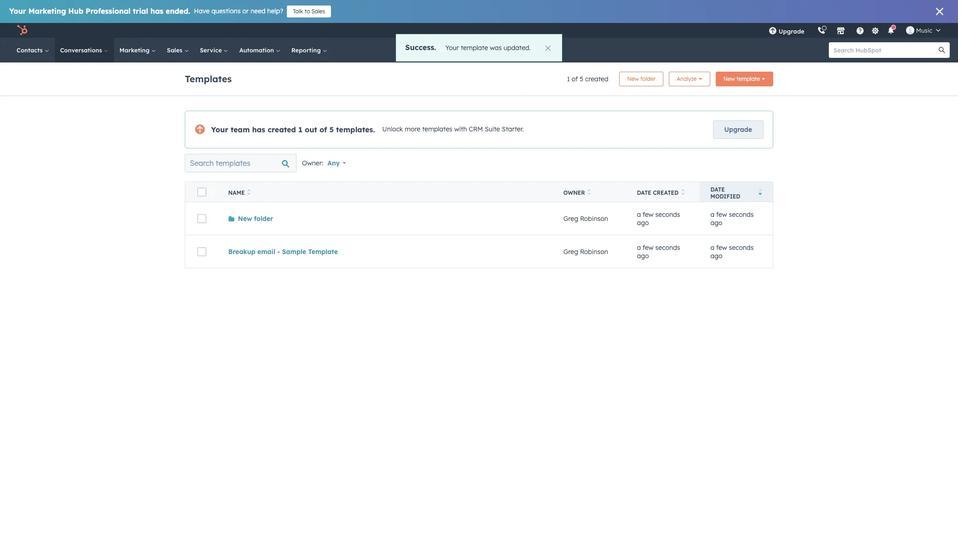 Task type: describe. For each thing, give the bounding box(es) containing it.
descending sort. press to sort ascending. image
[[759, 189, 762, 196]]

created inside button
[[653, 190, 679, 196]]

hubspot link
[[11, 25, 35, 36]]

0 horizontal spatial new folder button
[[228, 215, 273, 223]]

help button
[[853, 23, 868, 38]]

calling icon image
[[818, 27, 826, 35]]

talk
[[293, 8, 303, 15]]

1 greg robinson from the top
[[564, 215, 608, 223]]

have
[[194, 7, 210, 15]]

2 robinson from the top
[[580, 248, 608, 256]]

press to sort. element for owner
[[588, 189, 592, 197]]

date created
[[637, 190, 679, 196]]

automation link
[[234, 38, 286, 63]]

new template
[[724, 75, 760, 82]]

sample
[[282, 248, 306, 256]]

talk to sales button
[[287, 6, 331, 17]]

created for has
[[268, 125, 296, 134]]

templates
[[185, 73, 232, 84]]

5 inside templates banner
[[580, 75, 584, 83]]

marketplaces image
[[837, 27, 845, 35]]

success. alert
[[396, 34, 563, 62]]

service
[[200, 46, 224, 54]]

0 vertical spatial marketing
[[28, 6, 66, 16]]

any
[[328, 159, 340, 167]]

owner
[[564, 190, 585, 196]]

settings link
[[870, 26, 882, 35]]

your for your template was updated.
[[446, 44, 459, 52]]

contacts
[[17, 46, 44, 54]]

template
[[308, 248, 338, 256]]

0 horizontal spatial new folder
[[238, 215, 273, 223]]

unlock
[[383, 125, 403, 133]]

1 inside templates banner
[[567, 75, 570, 83]]

hubspot image
[[17, 25, 28, 36]]

of inside templates banner
[[572, 75, 578, 83]]

email
[[258, 248, 276, 256]]

new folder inside templates banner
[[628, 75, 656, 82]]

ended.
[[166, 6, 190, 16]]

analyze
[[677, 75, 697, 82]]

template for your
[[461, 44, 488, 52]]

press to sort. element for name
[[248, 189, 251, 197]]

created for 5
[[586, 75, 609, 83]]

press to sort. image for owner
[[588, 189, 592, 196]]

crm
[[469, 125, 483, 133]]

2 greg robinson from the top
[[564, 248, 608, 256]]

0 horizontal spatial 1
[[299, 125, 303, 134]]

notifications button
[[884, 23, 899, 38]]

descending sort. press to sort ascending. element
[[759, 189, 762, 197]]

starter.
[[502, 125, 524, 133]]

-
[[277, 248, 280, 256]]

breakup email - sample template link
[[228, 248, 338, 256]]

Search HubSpot search field
[[829, 42, 942, 58]]

1 horizontal spatial upgrade
[[779, 28, 805, 35]]

owner:
[[302, 159, 323, 167]]

hub
[[68, 6, 83, 16]]

was
[[490, 44, 502, 52]]

date modified
[[711, 186, 741, 200]]

your template was updated.
[[446, 44, 531, 52]]

close image
[[937, 8, 944, 15]]

unlock more templates with crm suite starter.
[[383, 125, 524, 133]]

date for date modified
[[711, 186, 725, 193]]

modified
[[711, 193, 741, 200]]

1 horizontal spatial new
[[628, 75, 639, 82]]

0 horizontal spatial upgrade
[[725, 126, 753, 134]]

conversations link
[[55, 38, 114, 63]]

need
[[251, 7, 266, 15]]

talk to sales
[[293, 8, 325, 15]]

new template button
[[716, 72, 774, 86]]

name button
[[217, 182, 553, 202]]

1 vertical spatial has
[[252, 125, 265, 134]]

0 horizontal spatial new
[[238, 215, 252, 223]]

music
[[917, 27, 933, 34]]

analyze button
[[669, 72, 711, 86]]

team
[[231, 125, 250, 134]]

1 greg from the top
[[564, 215, 579, 223]]



Task type: vqa. For each thing, say whether or not it's contained in the screenshot.
associated inside Track the customer requests associated with this record.
no



Task type: locate. For each thing, give the bounding box(es) containing it.
robinson
[[580, 215, 608, 223], [580, 248, 608, 256]]

questions
[[212, 7, 241, 15]]

1 vertical spatial of
[[320, 125, 327, 134]]

press to sort. element inside owner button
[[588, 189, 592, 197]]

new down name at the left of page
[[238, 215, 252, 223]]

contacts link
[[11, 38, 55, 63]]

1 vertical spatial your
[[446, 44, 459, 52]]

press to sort. image right owner
[[588, 189, 592, 196]]

marketing down trial
[[120, 46, 151, 54]]

press to sort. image inside name button
[[248, 189, 251, 196]]

your for your team has created 1 out of 5 templates.
[[211, 125, 228, 134]]

1 horizontal spatial of
[[572, 75, 578, 83]]

1 horizontal spatial created
[[586, 75, 609, 83]]

new folder
[[628, 75, 656, 82], [238, 215, 273, 223]]

Search search field
[[185, 154, 297, 173]]

greg robinson
[[564, 215, 608, 223], [564, 248, 608, 256]]

sales link
[[161, 38, 194, 63]]

ago
[[637, 219, 649, 227], [711, 219, 723, 227], [637, 252, 649, 260], [711, 252, 723, 260]]

1 vertical spatial 5
[[330, 125, 334, 134]]

created
[[586, 75, 609, 83], [268, 125, 296, 134], [653, 190, 679, 196]]

1 vertical spatial upgrade
[[725, 126, 753, 134]]

any button
[[327, 154, 352, 173]]

1 horizontal spatial new folder
[[628, 75, 656, 82]]

new right analyze popup button
[[724, 75, 736, 82]]

2 vertical spatial created
[[653, 190, 679, 196]]

1 robinson from the top
[[580, 215, 608, 223]]

conversations
[[60, 46, 104, 54]]

press to sort. image inside owner button
[[588, 189, 592, 196]]

marketing
[[28, 6, 66, 16], [120, 46, 151, 54]]

menu
[[763, 23, 948, 38]]

1 vertical spatial new folder
[[238, 215, 273, 223]]

new
[[628, 75, 639, 82], [724, 75, 736, 82], [238, 215, 252, 223]]

to
[[305, 8, 310, 15]]

0 vertical spatial template
[[461, 44, 488, 52]]

1 vertical spatial sales
[[167, 46, 184, 54]]

template inside popup button
[[737, 75, 760, 82]]

automation
[[239, 46, 276, 54]]

marketing left hub
[[28, 6, 66, 16]]

has right the team
[[252, 125, 265, 134]]

new folder button inside templates banner
[[620, 72, 664, 86]]

date created button
[[626, 182, 700, 202]]

press to sort. image right name at the left of page
[[248, 189, 251, 196]]

your right success. on the left top of page
[[446, 44, 459, 52]]

template for new
[[737, 75, 760, 82]]

upgrade link
[[713, 121, 764, 139]]

your team has created 1 out of 5 templates.
[[211, 125, 375, 134]]

1 horizontal spatial 1
[[567, 75, 570, 83]]

0 vertical spatial of
[[572, 75, 578, 83]]

0 horizontal spatial folder
[[254, 215, 273, 223]]

seconds
[[656, 210, 681, 219], [729, 210, 754, 219], [656, 244, 681, 252], [729, 244, 754, 252]]

3 press to sort. element from the left
[[682, 189, 685, 197]]

reporting link
[[286, 38, 333, 63]]

2 horizontal spatial new
[[724, 75, 736, 82]]

reporting
[[292, 46, 323, 54]]

trial
[[133, 6, 148, 16]]

0 horizontal spatial created
[[268, 125, 296, 134]]

1 vertical spatial greg
[[564, 248, 579, 256]]

0 horizontal spatial has
[[151, 6, 164, 16]]

press to sort. element right name at the left of page
[[248, 189, 251, 197]]

more
[[405, 125, 421, 133]]

search button
[[935, 42, 950, 58]]

templates banner
[[185, 69, 774, 86]]

owner button
[[553, 182, 626, 202]]

calling icon button
[[814, 24, 830, 36]]

has
[[151, 6, 164, 16], [252, 125, 265, 134]]

1 of 5 created
[[567, 75, 609, 83]]

0 horizontal spatial press to sort. image
[[248, 189, 251, 196]]

press to sort. image for name
[[248, 189, 251, 196]]

templates.
[[336, 125, 375, 134]]

greg
[[564, 215, 579, 223], [564, 248, 579, 256]]

0 vertical spatial greg
[[564, 215, 579, 223]]

0 horizontal spatial your
[[9, 6, 26, 16]]

created inside templates banner
[[586, 75, 609, 83]]

date right press to sort. icon
[[711, 186, 725, 193]]

1 horizontal spatial folder
[[641, 75, 656, 82]]

2 press to sort. element from the left
[[588, 189, 592, 197]]

name
[[228, 190, 245, 196]]

2 horizontal spatial your
[[446, 44, 459, 52]]

template inside success. alert
[[461, 44, 488, 52]]

sales right to
[[312, 8, 325, 15]]

1 vertical spatial 1
[[299, 125, 303, 134]]

2 press to sort. image from the left
[[588, 189, 592, 196]]

templates
[[422, 125, 453, 133]]

0 vertical spatial has
[[151, 6, 164, 16]]

updated.
[[504, 44, 531, 52]]

music button
[[901, 23, 947, 38]]

0 vertical spatial new folder
[[628, 75, 656, 82]]

new folder left analyze
[[628, 75, 656, 82]]

or
[[243, 7, 249, 15]]

2 greg from the top
[[564, 248, 579, 256]]

sales
[[312, 8, 325, 15], [167, 46, 184, 54]]

press to sort. element for date created
[[682, 189, 685, 197]]

0 vertical spatial your
[[9, 6, 26, 16]]

1 press to sort. image from the left
[[248, 189, 251, 196]]

0 vertical spatial upgrade
[[779, 28, 805, 35]]

0 vertical spatial greg robinson
[[564, 215, 608, 223]]

few
[[643, 210, 654, 219], [717, 210, 728, 219], [643, 244, 654, 252], [717, 244, 728, 252]]

0 horizontal spatial marketing
[[28, 6, 66, 16]]

0 vertical spatial 5
[[580, 75, 584, 83]]

1 horizontal spatial marketing
[[120, 46, 151, 54]]

new folder down name at the left of page
[[238, 215, 273, 223]]

2 vertical spatial your
[[211, 125, 228, 134]]

0 horizontal spatial date
[[637, 190, 652, 196]]

search image
[[939, 47, 946, 53]]

new folder button
[[620, 72, 664, 86], [228, 215, 273, 223]]

press to sort. image
[[682, 189, 685, 196]]

notifications image
[[887, 27, 896, 35]]

0 horizontal spatial sales
[[167, 46, 184, 54]]

your up hubspot image at the top
[[9, 6, 26, 16]]

1 vertical spatial template
[[737, 75, 760, 82]]

1 vertical spatial robinson
[[580, 248, 608, 256]]

1 horizontal spatial has
[[252, 125, 265, 134]]

menu containing music
[[763, 23, 948, 38]]

success.
[[406, 43, 436, 52]]

upgrade image
[[769, 27, 777, 35]]

press to sort. image
[[248, 189, 251, 196], [588, 189, 592, 196]]

5
[[580, 75, 584, 83], [330, 125, 334, 134]]

0 horizontal spatial press to sort. element
[[248, 189, 251, 197]]

settings image
[[872, 27, 880, 35]]

close image
[[546, 46, 551, 51]]

folder left analyze
[[641, 75, 656, 82]]

folder inside templates banner
[[641, 75, 656, 82]]

1 vertical spatial created
[[268, 125, 296, 134]]

0 horizontal spatial template
[[461, 44, 488, 52]]

new folder button left analyze
[[620, 72, 664, 86]]

press to sort. element right date created
[[682, 189, 685, 197]]

date
[[711, 186, 725, 193], [637, 190, 652, 196]]

your left the team
[[211, 125, 228, 134]]

1 vertical spatial folder
[[254, 215, 273, 223]]

your marketing hub professional trial has ended. have questions or need help?
[[9, 6, 283, 16]]

breakup
[[228, 248, 256, 256]]

press to sort. element right owner
[[588, 189, 592, 197]]

folder
[[641, 75, 656, 82], [254, 215, 273, 223]]

a
[[637, 210, 641, 219], [711, 210, 715, 219], [637, 244, 641, 252], [711, 244, 715, 252]]

a few seconds ago
[[637, 210, 681, 227], [711, 210, 754, 227], [637, 244, 681, 260], [711, 244, 754, 260]]

date modified button
[[700, 182, 774, 202]]

template
[[461, 44, 488, 52], [737, 75, 760, 82]]

menu item
[[811, 23, 813, 38]]

1 vertical spatial new folder button
[[228, 215, 273, 223]]

with
[[455, 125, 467, 133]]

1 horizontal spatial date
[[711, 186, 725, 193]]

1 horizontal spatial press to sort. image
[[588, 189, 592, 196]]

out
[[305, 125, 317, 134]]

1 horizontal spatial template
[[737, 75, 760, 82]]

0 vertical spatial sales
[[312, 8, 325, 15]]

1 press to sort. element from the left
[[248, 189, 251, 197]]

press to sort. element
[[248, 189, 251, 197], [588, 189, 592, 197], [682, 189, 685, 197]]

0 vertical spatial created
[[586, 75, 609, 83]]

greg robinson image
[[907, 26, 915, 35]]

sales left service
[[167, 46, 184, 54]]

your
[[9, 6, 26, 16], [446, 44, 459, 52], [211, 125, 228, 134]]

new folder button down name at the left of page
[[228, 215, 273, 223]]

1 vertical spatial greg robinson
[[564, 248, 608, 256]]

0 vertical spatial new folder button
[[620, 72, 664, 86]]

0 horizontal spatial 5
[[330, 125, 334, 134]]

your inside success. alert
[[446, 44, 459, 52]]

0 horizontal spatial of
[[320, 125, 327, 134]]

1 horizontal spatial your
[[211, 125, 228, 134]]

suite
[[485, 125, 500, 133]]

date for date created
[[637, 190, 652, 196]]

help image
[[856, 27, 865, 35]]

0 vertical spatial 1
[[567, 75, 570, 83]]

2 horizontal spatial press to sort. element
[[682, 189, 685, 197]]

service link
[[194, 38, 234, 63]]

1
[[567, 75, 570, 83], [299, 125, 303, 134]]

of
[[572, 75, 578, 83], [320, 125, 327, 134]]

breakup email - sample template
[[228, 248, 338, 256]]

help?
[[267, 7, 283, 15]]

1 horizontal spatial sales
[[312, 8, 325, 15]]

1 horizontal spatial 5
[[580, 75, 584, 83]]

marketplaces button
[[832, 23, 851, 38]]

upgrade
[[779, 28, 805, 35], [725, 126, 753, 134]]

1 vertical spatial marketing
[[120, 46, 151, 54]]

1 horizontal spatial new folder button
[[620, 72, 664, 86]]

press to sort. element inside name button
[[248, 189, 251, 197]]

date inside date modified
[[711, 186, 725, 193]]

sales inside "button"
[[312, 8, 325, 15]]

2 horizontal spatial created
[[653, 190, 679, 196]]

folder up email
[[254, 215, 273, 223]]

1 horizontal spatial press to sort. element
[[588, 189, 592, 197]]

0 vertical spatial robinson
[[580, 215, 608, 223]]

date left press to sort. icon
[[637, 190, 652, 196]]

0 vertical spatial folder
[[641, 75, 656, 82]]

new right the 1 of 5 created
[[628, 75, 639, 82]]

new inside popup button
[[724, 75, 736, 82]]

has right trial
[[151, 6, 164, 16]]

professional
[[86, 6, 131, 16]]

press to sort. element inside "date created" button
[[682, 189, 685, 197]]

marketing link
[[114, 38, 161, 63]]



